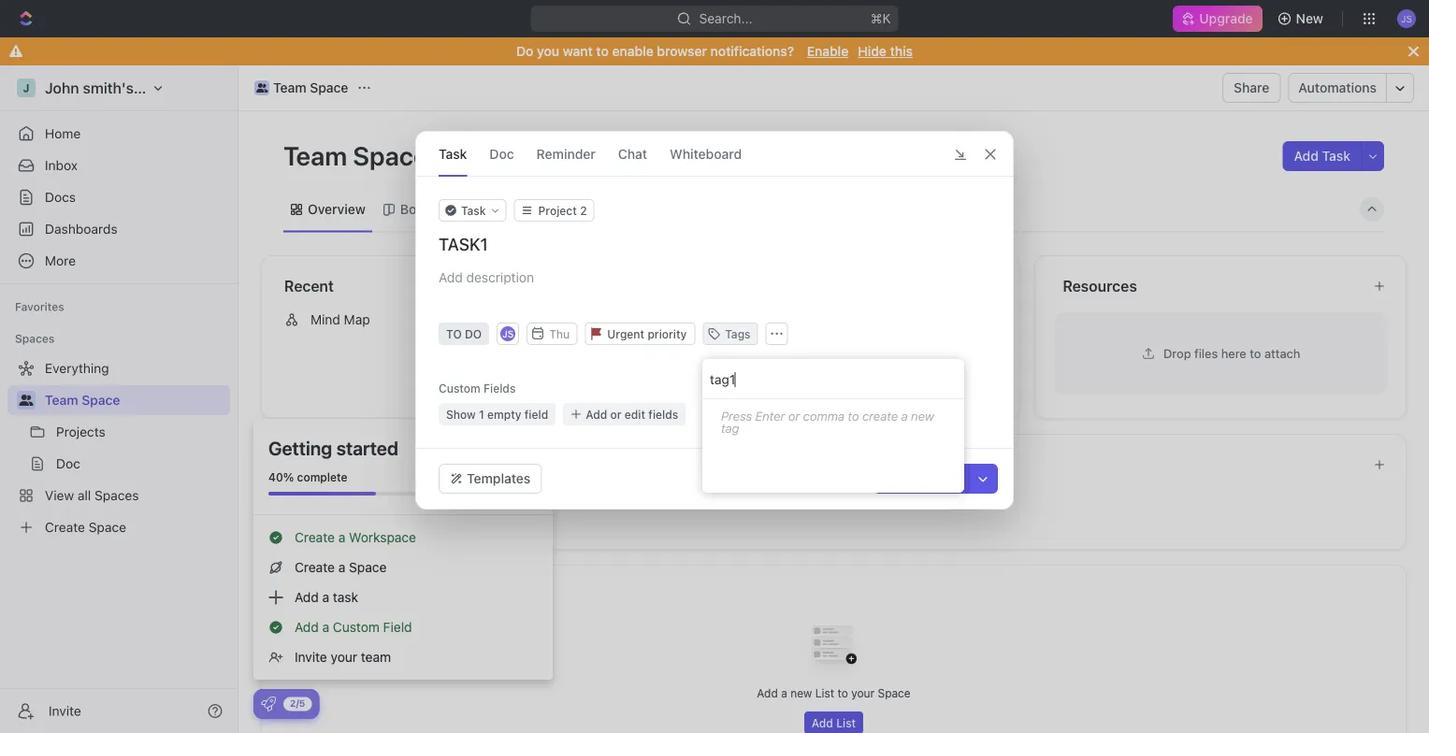 Task type: describe. For each thing, give the bounding box(es) containing it.
search...
[[700, 11, 753, 26]]

agenda
[[762, 342, 808, 357]]

invite your team
[[295, 650, 391, 665]]

invite for invite
[[49, 704, 81, 719]]

1 vertical spatial new
[[791, 686, 813, 700]]

user group image
[[19, 395, 33, 406]]

whiteboard button
[[670, 132, 742, 176]]

whiteboard
[[670, 146, 742, 161]]

folders
[[289, 456, 342, 474]]

add a new list to your space
[[757, 686, 911, 700]]

show
[[446, 408, 476, 421]]

tags button
[[703, 323, 759, 345]]

untitled
[[698, 312, 746, 327]]

board
[[400, 202, 437, 217]]

1 vertical spatial in
[[880, 342, 891, 357]]

a for add a custom field
[[322, 620, 330, 635]]

0 vertical spatial your
[[331, 650, 358, 665]]

press
[[722, 410, 753, 424]]

add for add a new list to your space
[[757, 686, 778, 700]]

add for add a task
[[295, 590, 319, 606]]

started
[[337, 437, 399, 459]]

0 vertical spatial doc
[[490, 146, 514, 161]]

a for create a space
[[339, 560, 346, 576]]

enable
[[613, 44, 654, 59]]

do
[[517, 44, 534, 59]]

team space tree
[[7, 354, 230, 543]]

add or edit fields
[[586, 408, 679, 421]]

onboarding checklist button image
[[261, 697, 276, 712]]

add for add list
[[812, 716, 834, 730]]

• inside workshop agenda template • in doc
[[871, 343, 877, 357]]

create
[[863, 410, 899, 424]]

new inside press enter or comma to create a new tag
[[912, 410, 935, 424]]

⌘k
[[871, 11, 891, 26]]

Search or Create New text field
[[703, 359, 965, 400]]

docs
[[45, 190, 76, 205]]

reminder button
[[537, 132, 596, 176]]

a for add a task
[[322, 590, 330, 606]]

list inside "link"
[[472, 202, 494, 217]]

or inside button
[[611, 408, 622, 421]]

here
[[1222, 346, 1247, 360]]

task for create task
[[930, 471, 958, 487]]

files
[[1195, 346, 1219, 360]]

doc button
[[490, 132, 514, 176]]

task for add task
[[1323, 148, 1351, 164]]

fields
[[484, 382, 516, 395]]

a for add a new list to your space
[[782, 686, 788, 700]]

drop files here to attach
[[1164, 346, 1301, 360]]

workspace
[[349, 530, 416, 546]]

want
[[563, 44, 593, 59]]

tags button
[[703, 323, 759, 345]]

add for add a custom field
[[295, 620, 319, 635]]

create a space
[[295, 560, 387, 576]]

dashboards link
[[7, 214, 230, 244]]

chat button
[[618, 132, 648, 176]]

create for create a space
[[295, 560, 335, 576]]

mind map
[[311, 312, 370, 327]]

add a custom field
[[295, 620, 412, 635]]

this
[[891, 44, 913, 59]]

empty
[[488, 408, 522, 421]]

create task
[[885, 471, 958, 487]]

drop
[[1164, 346, 1192, 360]]

dashboards
[[45, 221, 118, 237]]

untitled • in doc
[[698, 312, 797, 327]]

lists
[[289, 587, 323, 605]]

share button
[[1223, 73, 1282, 103]]

add list button
[[805, 712, 864, 734]]

list inside button
[[837, 716, 857, 730]]

team
[[361, 650, 391, 665]]

home
[[45, 126, 81, 141]]

enable
[[807, 44, 849, 59]]

press enter or comma to create a new tag
[[722, 410, 935, 436]]

calendar
[[529, 202, 584, 217]]

automations
[[1299, 80, 1378, 95]]

home link
[[7, 119, 230, 149]]

map
[[344, 312, 370, 327]]

reminder
[[537, 146, 596, 161]]

1 horizontal spatial team space link
[[250, 77, 353, 99]]

add task
[[1295, 148, 1351, 164]]



Task type: vqa. For each thing, say whether or not it's contained in the screenshot.
Add a Custom Field at the bottom of the page
yes



Task type: locate. For each thing, give the bounding box(es) containing it.
automations button
[[1290, 74, 1387, 102]]

dialog
[[416, 131, 1014, 510]]

new
[[912, 410, 935, 424], [791, 686, 813, 700]]

enter
[[756, 410, 786, 424]]

you
[[537, 44, 560, 59]]

• up tags at the top of page
[[749, 313, 755, 327]]

create inside button
[[885, 471, 926, 487]]

add for add task
[[1295, 148, 1320, 164]]

1 horizontal spatial doc
[[773, 312, 797, 327]]

0 vertical spatial custom
[[439, 382, 481, 395]]

team space up overview
[[284, 140, 434, 171]]

0 horizontal spatial team space link
[[45, 386, 226, 416]]

recent
[[285, 277, 334, 295]]

2/5
[[290, 699, 305, 709]]

1 vertical spatial custom
[[333, 620, 380, 635]]

edit
[[625, 408, 646, 421]]

hide
[[858, 44, 887, 59]]

1 vertical spatial your
[[852, 686, 875, 700]]

0 horizontal spatial list
[[472, 202, 494, 217]]

0 horizontal spatial in
[[759, 312, 769, 327]]

show 1 empty field
[[446, 408, 549, 421]]

template
[[812, 342, 867, 357]]

1
[[479, 408, 484, 421]]

fields
[[649, 408, 679, 421]]

custom
[[439, 382, 481, 395], [333, 620, 380, 635]]

1 horizontal spatial invite
[[295, 650, 327, 665]]

0 vertical spatial team space link
[[250, 77, 353, 99]]

0 vertical spatial create
[[885, 471, 926, 487]]

list down add a new list to your space
[[837, 716, 857, 730]]

list
[[472, 202, 494, 217], [816, 686, 835, 700], [837, 716, 857, 730]]

new up add list button
[[791, 686, 813, 700]]

upgrade
[[1200, 11, 1254, 26]]

list link
[[468, 197, 494, 223]]

tags
[[726, 328, 751, 341]]

getting
[[269, 437, 332, 459]]

or inside press enter or comma to create a new tag
[[789, 410, 800, 424]]

• inside the untitled • in doc
[[749, 313, 755, 327]]

share
[[1235, 80, 1270, 95]]

favorites button
[[7, 296, 72, 318]]

1 horizontal spatial •
[[871, 343, 877, 357]]

doc up agenda
[[773, 312, 797, 327]]

sidebar navigation
[[0, 66, 239, 734]]

team space inside tree
[[45, 393, 120, 408]]

2 horizontal spatial doc
[[895, 342, 919, 357]]

to inside press enter or comma to create a new tag
[[848, 410, 860, 424]]

user group image
[[256, 83, 268, 93]]

1 horizontal spatial in
[[880, 342, 891, 357]]

your up add list button
[[852, 686, 875, 700]]

1 vertical spatial list
[[816, 686, 835, 700]]

close image
[[523, 442, 536, 455]]

new
[[1297, 11, 1324, 26]]

add for add or edit fields
[[586, 408, 608, 421]]

a
[[902, 410, 908, 424], [339, 530, 346, 546], [339, 560, 346, 576], [322, 590, 330, 606], [322, 620, 330, 635], [782, 686, 788, 700]]

to right the want
[[597, 44, 609, 59]]

invite inside sidebar navigation
[[49, 704, 81, 719]]

do you want to enable browser notifications? enable hide this
[[517, 44, 913, 59]]

invite
[[295, 650, 327, 665], [49, 704, 81, 719]]

to up add list button
[[838, 686, 849, 700]]

calendar link
[[525, 197, 584, 223]]

mind map link
[[277, 305, 617, 335]]

add inside "button"
[[1295, 148, 1320, 164]]

inbox
[[45, 158, 78, 173]]

0 horizontal spatial custom
[[333, 620, 380, 635]]

custom down task at left
[[333, 620, 380, 635]]

favorites
[[15, 300, 64, 314]]

attach
[[1265, 346, 1301, 360]]

0 horizontal spatial doc
[[490, 146, 514, 161]]

list down doc button
[[472, 202, 494, 217]]

• right 'template'
[[871, 343, 877, 357]]

0 horizontal spatial your
[[331, 650, 358, 665]]

to right here
[[1251, 346, 1262, 360]]

comma
[[804, 410, 845, 424]]

40% complete
[[269, 471, 348, 484]]

0 horizontal spatial or
[[611, 408, 622, 421]]

2 horizontal spatial list
[[837, 716, 857, 730]]

or
[[611, 408, 622, 421], [789, 410, 800, 424]]

2 vertical spatial team space
[[45, 393, 120, 408]]

projects button
[[285, 487, 498, 534]]

tag
[[722, 422, 740, 436]]

•
[[749, 313, 755, 327], [871, 343, 877, 357]]

1 horizontal spatial or
[[789, 410, 800, 424]]

2 vertical spatial doc
[[895, 342, 919, 357]]

getting started
[[269, 437, 399, 459]]

no lists icon. image
[[797, 611, 872, 686]]

dialog containing task
[[416, 131, 1014, 510]]

task inside "button"
[[1323, 148, 1351, 164]]

team
[[273, 80, 307, 95], [284, 140, 347, 171], [45, 393, 78, 408]]

add a task
[[295, 590, 358, 606]]

0 vertical spatial in
[[759, 312, 769, 327]]

add task button
[[1284, 141, 1363, 171]]

add list
[[812, 716, 857, 730]]

field
[[525, 408, 549, 421]]

0 vertical spatial list
[[472, 202, 494, 217]]

0 vertical spatial team
[[273, 80, 307, 95]]

new right create
[[912, 410, 935, 424]]

inbox link
[[7, 151, 230, 181]]

spaces
[[15, 332, 55, 345]]

2 horizontal spatial task
[[1323, 148, 1351, 164]]

custom fields
[[439, 382, 516, 395]]

1 horizontal spatial list
[[816, 686, 835, 700]]

1 vertical spatial invite
[[49, 704, 81, 719]]

projects
[[325, 503, 376, 518]]

or right 'enter'
[[789, 410, 800, 424]]

browser
[[657, 44, 708, 59]]

overview link
[[304, 197, 366, 223]]

overview
[[308, 202, 366, 217]]

0 horizontal spatial new
[[791, 686, 813, 700]]

2 vertical spatial list
[[837, 716, 857, 730]]

workshop
[[698, 342, 759, 357]]

1 vertical spatial •
[[871, 343, 877, 357]]

lists button
[[288, 584, 1385, 607]]

0 vertical spatial team space
[[273, 80, 349, 95]]

1 horizontal spatial custom
[[439, 382, 481, 395]]

create for create task
[[885, 471, 926, 487]]

space
[[310, 80, 349, 95], [353, 140, 428, 171], [82, 393, 120, 408], [349, 560, 387, 576], [878, 686, 911, 700]]

new button
[[1271, 4, 1335, 34]]

create up lists
[[295, 560, 335, 576]]

1 vertical spatial doc
[[773, 312, 797, 327]]

chat
[[618, 146, 648, 161]]

invite for invite your team
[[295, 650, 327, 665]]

resources button
[[1063, 275, 1359, 297]]

in right tags dropdown button
[[759, 312, 769, 327]]

onboarding checklist button element
[[261, 697, 276, 712]]

1 vertical spatial team space
[[284, 140, 434, 171]]

task button
[[439, 132, 467, 176]]

0 horizontal spatial task
[[439, 146, 467, 161]]

team space right user group image
[[273, 80, 349, 95]]

0 vertical spatial •
[[749, 313, 755, 327]]

add or edit fields button
[[564, 403, 686, 426]]

space inside tree
[[82, 393, 120, 408]]

a for create a workspace
[[339, 530, 346, 546]]

0 vertical spatial invite
[[295, 650, 327, 665]]

resources
[[1063, 277, 1138, 295]]

0 horizontal spatial invite
[[49, 704, 81, 719]]

upgrade link
[[1174, 6, 1263, 32]]

1 horizontal spatial new
[[912, 410, 935, 424]]

custom up 'show'
[[439, 382, 481, 395]]

0 horizontal spatial •
[[749, 313, 755, 327]]

2 vertical spatial create
[[295, 560, 335, 576]]

1 horizontal spatial your
[[852, 686, 875, 700]]

complete
[[297, 471, 348, 484]]

1 vertical spatial create
[[295, 530, 335, 546]]

0 vertical spatial new
[[912, 410, 935, 424]]

task
[[333, 590, 358, 606]]

your down add a custom field
[[331, 650, 358, 665]]

1 vertical spatial team
[[284, 140, 347, 171]]

to left create
[[848, 410, 860, 424]]

team inside tree
[[45, 393, 78, 408]]

2 vertical spatial team
[[45, 393, 78, 408]]

task
[[439, 146, 467, 161], [1323, 148, 1351, 164], [930, 471, 958, 487]]

or left edit
[[611, 408, 622, 421]]

notifications?
[[711, 44, 795, 59]]

1 horizontal spatial task
[[930, 471, 958, 487]]

create task button
[[874, 464, 970, 494]]

in right 'template'
[[880, 342, 891, 357]]

create down create
[[885, 471, 926, 487]]

team up overview link at the top
[[284, 140, 347, 171]]

create for create a workspace
[[295, 530, 335, 546]]

team right user group image
[[273, 80, 307, 95]]

1 vertical spatial team space link
[[45, 386, 226, 416]]

a inside press enter or comma to create a new tag
[[902, 410, 908, 424]]

docs link
[[7, 182, 230, 212]]

list up add list button
[[816, 686, 835, 700]]

doc right task button
[[490, 146, 514, 161]]

40%
[[269, 471, 294, 484]]

create up create a space
[[295, 530, 335, 546]]

mind
[[311, 312, 341, 327]]

team space link
[[250, 77, 353, 99], [45, 386, 226, 416]]

task inside button
[[930, 471, 958, 487]]

team space link inside tree
[[45, 386, 226, 416]]

Task Name text field
[[439, 233, 995, 255]]

team right user group icon
[[45, 393, 78, 408]]

folders button
[[288, 453, 1359, 476]]

team space right user group icon
[[45, 393, 120, 408]]

team space
[[273, 80, 349, 95], [284, 140, 434, 171], [45, 393, 120, 408]]

field
[[383, 620, 412, 635]]

doc right 'template'
[[895, 342, 919, 357]]



